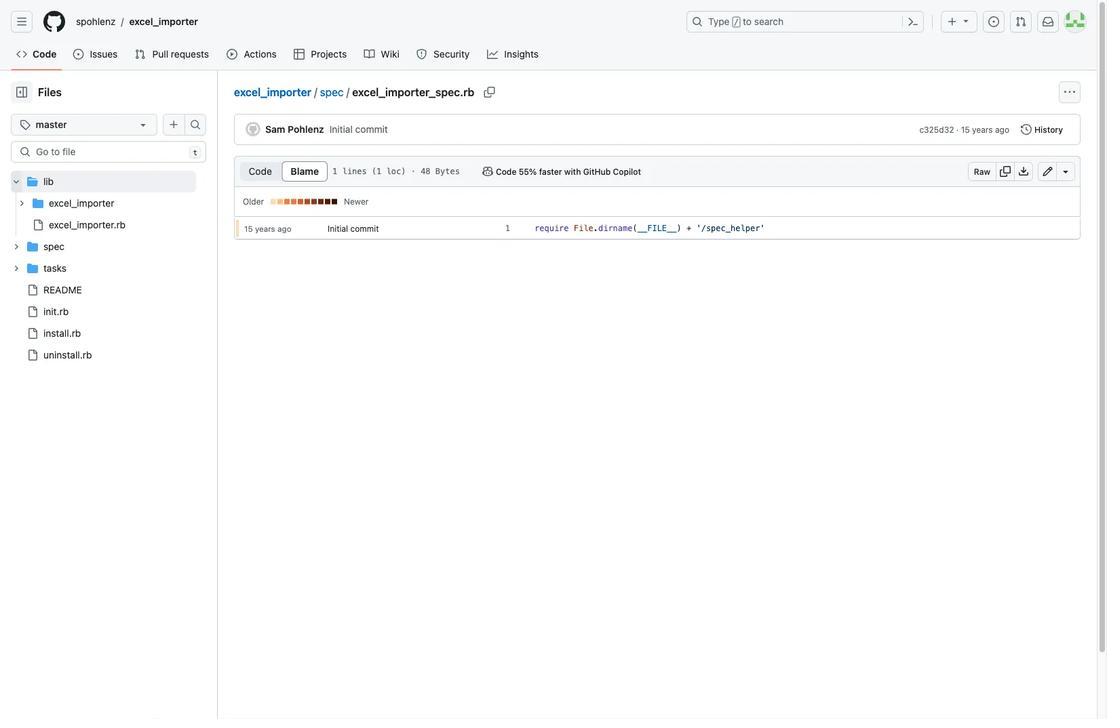 Task type: describe. For each thing, give the bounding box(es) containing it.
__file__
[[638, 224, 677, 233]]

55%
[[519, 167, 537, 176]]

chevron right image for tasks
[[12, 265, 20, 273]]

1 vertical spatial excel_importer link
[[234, 86, 312, 99]]

github
[[583, 167, 611, 176]]

pohlenz
[[288, 124, 324, 135]]

issues
[[90, 49, 118, 60]]

plus image
[[947, 16, 958, 27]]

bytes
[[435, 167, 460, 176]]

search this repository image
[[190, 119, 201, 130]]

book image
[[364, 49, 375, 60]]

/ for type
[[734, 18, 739, 27]]

1 vertical spatial years
[[255, 224, 275, 233]]

insights link
[[482, 44, 545, 64]]

excel_importer for excel_importer
[[49, 198, 114, 209]]

file
[[574, 224, 594, 233]]

1 horizontal spatial years
[[972, 125, 993, 134]]

raw
[[974, 167, 991, 176]]

'/spec_helper'
[[696, 224, 765, 233]]

t
[[193, 148, 197, 157]]

require
[[535, 224, 569, 233]]

0 vertical spatial commit
[[355, 124, 388, 135]]

1 lines (1 loc) · 48 bytes
[[333, 167, 460, 176]]

file directory open fill image
[[27, 176, 38, 187]]

code inside button
[[249, 166, 272, 177]]

code button
[[240, 161, 281, 182]]

init.rb
[[43, 306, 69, 318]]

wiki
[[381, 49, 400, 60]]

edit file image
[[1043, 166, 1053, 177]]

spohlenz link
[[71, 11, 121, 33]]

excel_importer_spec.rb
[[352, 86, 475, 99]]

0 vertical spatial 15
[[961, 125, 970, 134]]

c325d32 · 15 years ago
[[920, 125, 1010, 134]]

file image for init.rb
[[27, 307, 38, 318]]

with
[[564, 167, 581, 176]]

file image for readme
[[27, 285, 38, 296]]

search
[[754, 16, 784, 27]]

dirname
[[598, 224, 633, 233]]

0 horizontal spatial excel_importer link
[[124, 11, 204, 33]]

+
[[687, 224, 692, 233]]

pull requests
[[152, 49, 209, 60]]

c325d32
[[920, 125, 954, 134]]

download raw content image
[[1018, 166, 1029, 177]]

requests
[[171, 49, 209, 60]]

actions link
[[221, 44, 283, 64]]

author image
[[246, 122, 260, 136]]

homepage image
[[43, 11, 65, 33]]

files
[[38, 86, 62, 99]]

security link
[[411, 44, 476, 64]]

0 vertical spatial initial commit
[[330, 124, 388, 135]]

copy path image
[[484, 87, 495, 98]]

c325d32 link
[[920, 123, 954, 136]]

more edit options image
[[1061, 166, 1071, 177]]

type
[[708, 16, 730, 27]]

initial for the bottommost initial commit link
[[328, 224, 348, 233]]

copilot
[[613, 167, 641, 176]]

spec link
[[320, 86, 344, 99]]

pull requests link
[[129, 44, 216, 64]]

file image for excel_importer.rb
[[33, 220, 43, 231]]

copilot image
[[482, 166, 493, 177]]

faster
[[539, 167, 562, 176]]

spohlenz
[[76, 16, 116, 27]]

tag image
[[20, 119, 31, 130]]

code link
[[11, 44, 62, 64]]

copy raw content image
[[1000, 166, 1011, 177]]

file image for install.rb
[[27, 328, 38, 339]]

blame button
[[282, 161, 328, 182]]

1 vertical spatial initial commit link
[[328, 224, 379, 233]]

0 vertical spatial ·
[[957, 125, 959, 134]]

to
[[743, 16, 752, 27]]

excel_importer for excel_importer / spec / excel_importer_spec.rb
[[234, 86, 312, 99]]

1 vertical spatial ·
[[411, 167, 416, 176]]

files tree
[[11, 171, 196, 366]]

table image
[[294, 49, 305, 60]]

add file tooltip
[[163, 114, 185, 136]]

git pull request image
[[135, 49, 146, 60]]

code 55% faster with github copilot button
[[476, 162, 647, 181]]



Task type: locate. For each thing, give the bounding box(es) containing it.
code right code image
[[33, 49, 57, 60]]

(
[[633, 224, 638, 233]]

2 file directory fill image from the top
[[27, 263, 38, 274]]

· right c325d32 link
[[957, 125, 959, 134]]

excel_importer
[[129, 16, 198, 27], [234, 86, 312, 99], [49, 198, 114, 209]]

)
[[677, 224, 682, 233]]

· left 48
[[411, 167, 416, 176]]

0 vertical spatial initial
[[330, 124, 353, 135]]

excel_importer link up pull
[[124, 11, 204, 33]]

excel_importer up excel_importer.rb
[[49, 198, 114, 209]]

1
[[333, 167, 337, 176], [505, 224, 510, 233]]

/
[[121, 16, 124, 27], [734, 18, 739, 27], [314, 86, 317, 99], [346, 86, 350, 99]]

file image left uninstall.rb
[[27, 350, 38, 361]]

0 horizontal spatial spec
[[43, 241, 65, 252]]

0 horizontal spatial 1
[[333, 167, 337, 176]]

projects link
[[288, 44, 353, 64]]

file directory fill image
[[27, 242, 38, 252], [27, 263, 38, 274]]

type / to search
[[708, 16, 784, 27]]

48
[[421, 167, 431, 176]]

0 vertical spatial file image
[[27, 285, 38, 296]]

shield image
[[416, 49, 427, 60]]

0 vertical spatial file image
[[33, 220, 43, 231]]

2 horizontal spatial excel_importer
[[234, 86, 312, 99]]

loc)
[[386, 167, 406, 176]]

1 left lines
[[333, 167, 337, 176]]

blame
[[291, 166, 319, 177]]

chevron right image
[[12, 243, 20, 251], [12, 265, 20, 273]]

1 horizontal spatial 1
[[505, 224, 510, 233]]

history link
[[1015, 120, 1069, 139]]

1 file image from the top
[[27, 285, 38, 296]]

lib
[[43, 176, 54, 187]]

initial
[[330, 124, 353, 135], [328, 224, 348, 233]]

1 vertical spatial initial commit
[[328, 224, 379, 233]]

1 vertical spatial file image
[[27, 307, 38, 318]]

ago
[[995, 125, 1010, 134], [278, 224, 291, 233]]

0 vertical spatial initial commit link
[[330, 124, 388, 135]]

years down older
[[255, 224, 275, 233]]

0 vertical spatial spec
[[320, 86, 344, 99]]

excel_importer / spec / excel_importer_spec.rb
[[234, 86, 475, 99]]

/ right spohlenz on the left top
[[121, 16, 124, 27]]

2 vertical spatial file image
[[27, 328, 38, 339]]

1 horizontal spatial excel_importer
[[129, 16, 198, 27]]

chevron right image down chevron right icon
[[12, 243, 20, 251]]

issue opened image
[[73, 49, 84, 60]]

/ inside spohlenz / excel_importer
[[121, 16, 124, 27]]

commit down excel_importer / spec / excel_importer_spec.rb
[[355, 124, 388, 135]]

1 horizontal spatial ago
[[995, 125, 1010, 134]]

initial for topmost initial commit link
[[330, 124, 353, 135]]

/ right spec link
[[346, 86, 350, 99]]

ago left history image
[[995, 125, 1010, 134]]

commit down the newer
[[350, 224, 379, 233]]

require file . dirname ( __file__ ) + '/spec_helper'
[[535, 224, 765, 233]]

newer
[[344, 197, 369, 207]]

1 vertical spatial file image
[[27, 350, 38, 361]]

file image for uninstall.rb
[[27, 350, 38, 361]]

chevron right image
[[18, 199, 26, 208]]

excel_importer up pull
[[129, 16, 198, 27]]

issue opened image
[[989, 16, 1000, 27]]

0 horizontal spatial code
[[33, 49, 57, 60]]

years
[[972, 125, 993, 134], [255, 224, 275, 233]]

file image left init.rb
[[27, 307, 38, 318]]

more file actions image
[[1065, 87, 1075, 98]]

master
[[36, 119, 67, 130]]

sam
[[265, 124, 285, 135]]

excel_importer link
[[124, 11, 204, 33], [234, 86, 312, 99]]

spec up tasks
[[43, 241, 65, 252]]

initial commit link
[[330, 124, 388, 135], [328, 224, 379, 233]]

sam pohlenz
[[265, 124, 324, 135]]

1 horizontal spatial excel_importer link
[[234, 86, 312, 99]]

initial commit down excel_importer / spec / excel_importer_spec.rb
[[330, 124, 388, 135]]

2 horizontal spatial code
[[496, 167, 517, 176]]

0 horizontal spatial ago
[[278, 224, 291, 233]]

/ inside type / to search
[[734, 18, 739, 27]]

1 vertical spatial initial
[[328, 224, 348, 233]]

ago down file view element on the top left of the page
[[278, 224, 291, 233]]

excel_importer inside group
[[49, 198, 114, 209]]

/ for excel_importer
[[314, 86, 317, 99]]

2 vertical spatial excel_importer
[[49, 198, 114, 209]]

history
[[1035, 125, 1063, 134]]

initial down the newer
[[328, 224, 348, 233]]

search image
[[20, 147, 31, 157]]

list
[[71, 11, 679, 33]]

uninstall.rb
[[43, 350, 92, 361]]

excel_importer.rb
[[49, 220, 126, 231]]

1 horizontal spatial spec
[[320, 86, 344, 99]]

Go to file text field
[[36, 142, 183, 162]]

2 chevron right image from the top
[[12, 265, 20, 273]]

/ left to
[[734, 18, 739, 27]]

git pull request image
[[1016, 16, 1027, 27]]

file directory fill image for tasks
[[27, 263, 38, 274]]

1 vertical spatial ago
[[278, 224, 291, 233]]

commit
[[355, 124, 388, 135], [350, 224, 379, 233]]

install.rb
[[43, 328, 81, 339]]

0 vertical spatial file directory fill image
[[27, 242, 38, 252]]

projects
[[311, 49, 347, 60]]

15 down older
[[244, 224, 253, 233]]

file image
[[33, 220, 43, 231], [27, 307, 38, 318], [27, 328, 38, 339]]

.
[[594, 224, 598, 233]]

1 chevron right image from the top
[[12, 243, 20, 251]]

1 vertical spatial spec
[[43, 241, 65, 252]]

0 vertical spatial 1
[[333, 167, 337, 176]]

15
[[961, 125, 970, 134], [244, 224, 253, 233]]

0 horizontal spatial years
[[255, 224, 275, 233]]

file directory fill image
[[33, 198, 43, 209]]

file directory fill image down file directory fill icon
[[27, 242, 38, 252]]

spec
[[320, 86, 344, 99], [43, 241, 65, 252]]

1 vertical spatial 1
[[505, 224, 510, 233]]

code inside popup button
[[496, 167, 517, 176]]

command palette image
[[908, 16, 919, 27]]

0 vertical spatial excel_importer
[[129, 16, 198, 27]]

code image
[[16, 49, 27, 60]]

1 vertical spatial excel_importer
[[234, 86, 312, 99]]

spec inside files tree
[[43, 241, 65, 252]]

1 for 1 lines (1 loc) · 48 bytes
[[333, 167, 337, 176]]

0 vertical spatial excel_importer link
[[124, 11, 204, 33]]

1 horizontal spatial ·
[[957, 125, 959, 134]]

1 for 1
[[505, 224, 510, 233]]

(1
[[372, 167, 382, 176]]

1 vertical spatial commit
[[350, 224, 379, 233]]

file image
[[27, 285, 38, 296], [27, 350, 38, 361]]

0 vertical spatial ago
[[995, 125, 1010, 134]]

0 horizontal spatial ·
[[411, 167, 416, 176]]

readme
[[43, 285, 82, 296]]

chevron right image left tasks
[[12, 265, 20, 273]]

excel_importer up sam
[[234, 86, 312, 99]]

file view element
[[240, 161, 328, 182]]

0 vertical spatial years
[[972, 125, 993, 134]]

code 55% faster with github copilot
[[496, 167, 641, 176]]

spec down projects
[[320, 86, 344, 99]]

0 horizontal spatial excel_importer
[[49, 198, 114, 209]]

initial commit down the newer
[[328, 224, 379, 233]]

play image
[[227, 49, 238, 60]]

history image
[[1021, 124, 1032, 135]]

actions
[[244, 49, 277, 60]]

code right copilot icon
[[496, 167, 517, 176]]

file image down file directory fill icon
[[33, 220, 43, 231]]

years up raw link
[[972, 125, 993, 134]]

file image left install.rb
[[27, 328, 38, 339]]

1 vertical spatial file directory fill image
[[27, 263, 38, 274]]

chevron right image for spec
[[12, 243, 20, 251]]

insights
[[504, 49, 539, 60]]

1 file directory fill image from the top
[[27, 242, 38, 252]]

master button
[[11, 114, 157, 136]]

file directory fill image left tasks
[[27, 263, 38, 274]]

graph image
[[487, 49, 498, 60]]

1 vertical spatial chevron right image
[[12, 265, 20, 273]]

group
[[11, 193, 196, 236]]

1 left require
[[505, 224, 510, 233]]

initial right the pohlenz
[[330, 124, 353, 135]]

1 horizontal spatial 15
[[961, 125, 970, 134]]

initial commit
[[330, 124, 388, 135], [328, 224, 379, 233]]

1 horizontal spatial code
[[249, 166, 272, 177]]

group containing excel_importer
[[11, 193, 196, 236]]

initial commit link down excel_importer / spec / excel_importer_spec.rb
[[330, 124, 388, 135]]

spohlenz / excel_importer
[[76, 16, 198, 27]]

file directory fill image for spec
[[27, 242, 38, 252]]

initial commit link down the newer
[[328, 224, 379, 233]]

tasks
[[43, 263, 67, 274]]

15 years ago
[[244, 224, 291, 233]]

triangle down image
[[961, 15, 972, 26]]

older
[[243, 197, 264, 207]]

security
[[434, 49, 470, 60]]

excel_importer link up sam
[[234, 86, 312, 99]]

·
[[957, 125, 959, 134], [411, 167, 416, 176]]

/ for spohlenz
[[121, 16, 124, 27]]

15 right "c325d32"
[[961, 125, 970, 134]]

list containing spohlenz / excel_importer
[[71, 11, 679, 33]]

0 horizontal spatial 15
[[244, 224, 253, 233]]

lines
[[342, 167, 367, 176]]

/ left spec link
[[314, 86, 317, 99]]

notifications image
[[1043, 16, 1054, 27]]

excel_importer inside spohlenz / excel_importer
[[129, 16, 198, 27]]

2 file image from the top
[[27, 350, 38, 361]]

add file image
[[169, 119, 179, 130]]

file image left "readme"
[[27, 285, 38, 296]]

pull
[[152, 49, 168, 60]]

side panel image
[[16, 87, 27, 98]]

raw link
[[968, 162, 997, 181]]

1 vertical spatial 15
[[244, 224, 253, 233]]

0 vertical spatial chevron right image
[[12, 243, 20, 251]]

chevron down image
[[12, 178, 20, 186]]

code
[[33, 49, 57, 60], [249, 166, 272, 177], [496, 167, 517, 176]]

wiki link
[[359, 44, 406, 64]]

code up older
[[249, 166, 272, 177]]

lib tree item
[[11, 171, 196, 236]]

issues link
[[67, 44, 124, 64]]



Task type: vqa. For each thing, say whether or not it's contained in the screenshot.
the issue opened image to the bottom
yes



